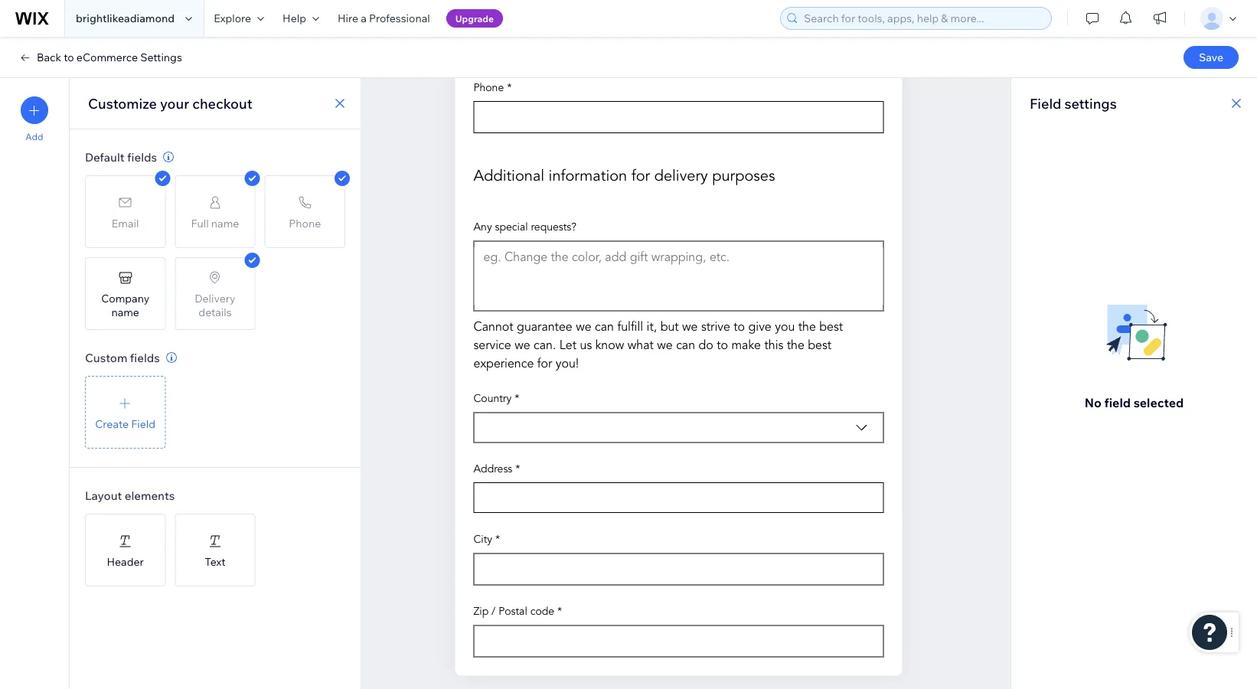 Task type: describe. For each thing, give the bounding box(es) containing it.
selected
[[1134, 395, 1184, 410]]

help
[[283, 11, 306, 25]]

upgrade button
[[446, 9, 503, 28]]

name
[[111, 305, 139, 319]]

no
[[1085, 395, 1102, 410]]

fields for custom fields
[[130, 350, 160, 365]]

hire a professional link
[[329, 0, 439, 37]]

save button
[[1184, 46, 1239, 69]]

hire
[[338, 11, 358, 25]]

company
[[101, 291, 149, 305]]

text
[[205, 555, 226, 568]]

settings
[[140, 51, 182, 64]]

add button
[[21, 96, 48, 142]]

0 vertical spatial field
[[1030, 95, 1062, 112]]

brightlikeadiamond
[[76, 11, 175, 25]]

back to ecommerce settings
[[37, 51, 182, 64]]

checkout
[[192, 95, 252, 112]]

no field selected
[[1085, 395, 1184, 410]]

save
[[1199, 51, 1224, 64]]

professional
[[369, 11, 430, 25]]

upgrade
[[455, 13, 494, 24]]

layout elements
[[85, 488, 175, 503]]

default fields
[[85, 150, 157, 164]]

settings
[[1065, 95, 1117, 112]]

create
[[95, 417, 129, 430]]

layout
[[85, 488, 122, 503]]

a
[[361, 11, 367, 25]]

create field button
[[85, 376, 166, 449]]

custom fields
[[85, 350, 160, 365]]

your
[[160, 95, 189, 112]]



Task type: locate. For each thing, give the bounding box(es) containing it.
customize
[[88, 95, 157, 112]]

help button
[[273, 0, 329, 37]]

0 vertical spatial fields
[[127, 150, 157, 164]]

field settings
[[1030, 95, 1117, 112]]

field
[[1030, 95, 1062, 112], [131, 417, 155, 430]]

1 vertical spatial fields
[[130, 350, 160, 365]]

fields right default
[[127, 150, 157, 164]]

fields for default fields
[[127, 150, 157, 164]]

fields right custom
[[130, 350, 160, 365]]

hire a professional
[[338, 11, 430, 25]]

back
[[37, 51, 61, 64]]

0 horizontal spatial field
[[131, 417, 155, 430]]

customize your checkout
[[88, 95, 252, 112]]

1 horizontal spatial field
[[1030, 95, 1062, 112]]

field right create
[[131, 417, 155, 430]]

field
[[1105, 395, 1131, 410]]

explore
[[214, 11, 251, 25]]

elements
[[125, 488, 175, 503]]

field left settings
[[1030, 95, 1062, 112]]

Search for tools, apps, help & more... field
[[800, 8, 1047, 29]]

create field
[[95, 417, 155, 430]]

ecommerce
[[76, 51, 138, 64]]

header
[[107, 555, 144, 568]]

fields
[[127, 150, 157, 164], [130, 350, 160, 365]]

custom
[[85, 350, 127, 365]]

field inside button
[[131, 417, 155, 430]]

back to ecommerce settings button
[[18, 51, 182, 64]]

add
[[26, 131, 43, 142]]

to
[[64, 51, 74, 64]]

default
[[85, 150, 125, 164]]

1 vertical spatial field
[[131, 417, 155, 430]]

company name
[[101, 291, 149, 319]]



Task type: vqa. For each thing, say whether or not it's contained in the screenshot.
the topmost App
no



